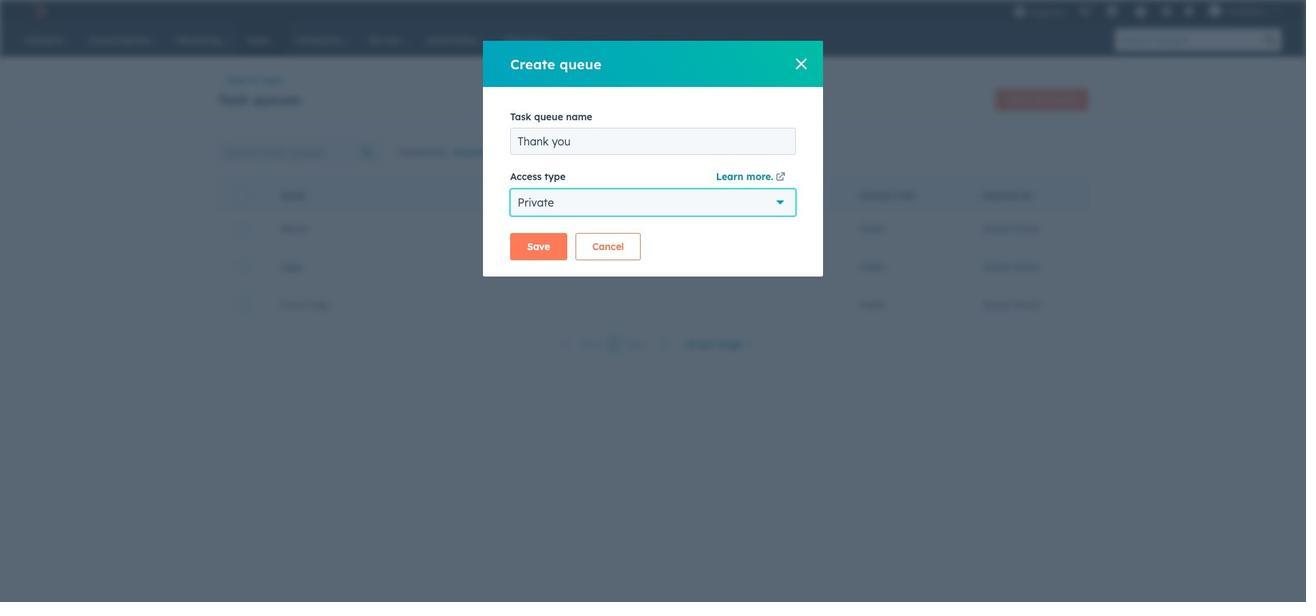 Task type: locate. For each thing, give the bounding box(es) containing it.
jacob simon image
[[1209, 5, 1221, 17]]

2 link opens in a new window image from the top
[[776, 173, 786, 183]]

banner
[[218, 85, 1089, 111]]

Search task queues search field
[[218, 139, 383, 166]]

None text field
[[510, 128, 796, 155]]

close image
[[796, 59, 807, 69]]

link opens in a new window image
[[776, 170, 786, 186], [776, 173, 786, 183]]

Search HubSpot search field
[[1115, 29, 1259, 52]]

menu
[[1007, 0, 1290, 22]]



Task type: describe. For each thing, give the bounding box(es) containing it.
pagination navigation
[[554, 336, 678, 354]]

1 link opens in a new window image from the top
[[776, 170, 786, 186]]

marketplaces image
[[1106, 6, 1119, 18]]



Task type: vqa. For each thing, say whether or not it's contained in the screenshot.
1st Link opens in a new window image from the top of the page
yes



